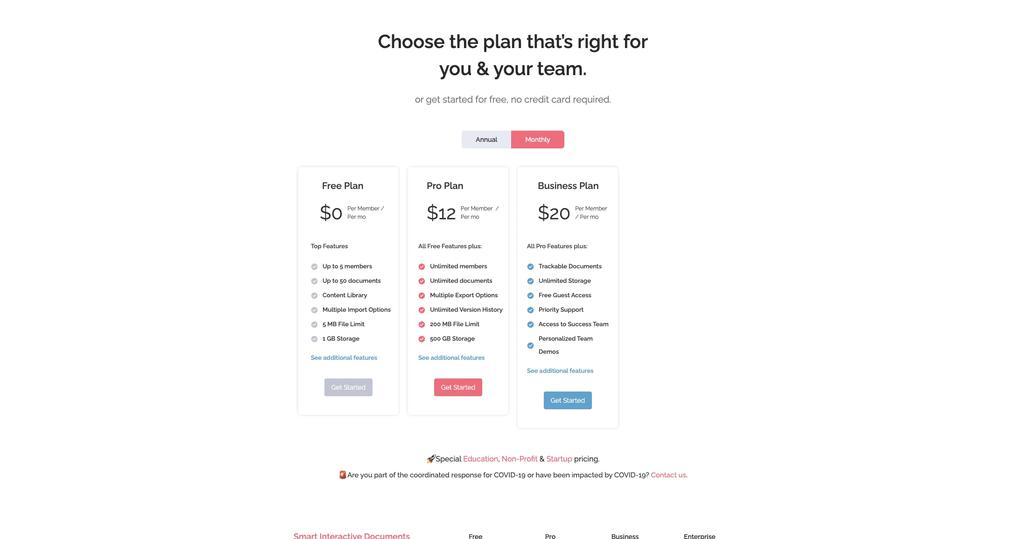 Task type: vqa. For each thing, say whether or not it's contained in the screenshot.
"See additional features" link to the left
yes



Task type: describe. For each thing, give the bounding box(es) containing it.
gb for pro
[[442, 335, 451, 342]]

business
[[538, 180, 577, 191]]

unlimited version history
[[430, 306, 503, 313]]

monthly link
[[511, 131, 564, 148]]

0 vertical spatial &
[[476, 57, 489, 79]]

per member / per mo for business plan
[[575, 205, 607, 220]]

of
[[389, 471, 396, 479]]

coordinated
[[410, 471, 450, 479]]

list for business
[[522, 240, 613, 378]]

all for business plan
[[527, 243, 535, 250]]

contact
[[651, 471, 677, 479]]

0 horizontal spatial 5
[[323, 321, 326, 328]]

free for free plan
[[322, 180, 342, 191]]

1 vertical spatial access
[[539, 321, 559, 328]]

startup
[[547, 455, 572, 464]]

🚨are you part of the coordinated response for covid-19 or have been impacted by covid-19? contact us .
[[339, 471, 688, 479]]

get for pro
[[441, 384, 452, 391]]

plus: for pro plan
[[468, 243, 482, 250]]

1
[[323, 335, 325, 342]]

started for business
[[563, 397, 585, 404]]

get started link for pro
[[434, 379, 482, 396]]

free guest access
[[539, 292, 592, 299]]

features for pro plan
[[461, 354, 485, 361]]

startup link
[[547, 455, 572, 464]]

credit
[[524, 94, 549, 105]]

additional for pro
[[431, 354, 460, 361]]

plan
[[483, 30, 522, 52]]

0 vertical spatial team
[[593, 321, 609, 328]]

limit for free plan
[[350, 321, 365, 328]]

unlimited storage
[[539, 277, 591, 284]]

member for free plan
[[358, 205, 379, 212]]

by
[[605, 471, 613, 479]]

0 vertical spatial pro
[[427, 180, 442, 191]]

multiple export options
[[430, 292, 498, 299]]

storage for pro plan
[[452, 335, 475, 342]]

annual
[[476, 136, 497, 143]]

top features
[[311, 243, 348, 250]]

plan for pro plan
[[444, 180, 464, 191]]

content
[[323, 292, 346, 299]]

have
[[536, 471, 551, 479]]

plan for free plan
[[344, 180, 364, 191]]

free,
[[489, 94, 509, 105]]

1 gb storage
[[323, 335, 360, 342]]

multiple import options
[[323, 306, 391, 313]]

2 vertical spatial for
[[483, 471, 492, 479]]

1 horizontal spatial the
[[449, 30, 479, 52]]

multiple for multiple import options
[[323, 306, 346, 313]]

free for free guest access
[[539, 292, 552, 299]]

unlimited members
[[430, 263, 487, 270]]

pricing.
[[574, 455, 600, 464]]

plan for business plan
[[579, 180, 599, 191]]

demos
[[539, 348, 559, 355]]

🚀special
[[426, 455, 461, 464]]

200 mb file limit
[[430, 321, 480, 328]]

pro plan
[[427, 180, 464, 191]]

2 horizontal spatial features
[[570, 367, 594, 374]]

library
[[347, 292, 367, 299]]

all pro features plus:
[[527, 243, 588, 250]]

options for multiple export options
[[476, 292, 498, 299]]

free plan
[[322, 180, 364, 191]]

that's
[[527, 30, 573, 52]]

19?
[[639, 471, 649, 479]]

or get started for free, no credit card required.
[[415, 94, 611, 105]]

see additional features for pro
[[418, 354, 485, 361]]

education
[[463, 455, 498, 464]]

unlimited documents
[[430, 277, 492, 284]]

500 gb storage
[[430, 335, 475, 342]]

you & your team.
[[439, 57, 587, 79]]

see additional features for free
[[311, 354, 377, 361]]

gb for free
[[327, 335, 335, 342]]

0 vertical spatial access
[[571, 292, 592, 299]]

0 vertical spatial you
[[439, 57, 472, 79]]

no
[[511, 94, 522, 105]]

200
[[430, 321, 441, 328]]

top
[[311, 243, 321, 250]]

annual link
[[462, 131, 511, 148]]

,
[[498, 455, 500, 464]]

0 horizontal spatial or
[[415, 94, 424, 105]]

profit
[[520, 455, 538, 464]]

your
[[494, 57, 533, 79]]

1 vertical spatial or
[[527, 471, 534, 479]]

get started link for business
[[544, 392, 592, 409]]

history
[[482, 306, 503, 313]]

2 members from the left
[[460, 263, 487, 270]]

19
[[518, 471, 526, 479]]

up to 50 documents
[[323, 277, 381, 284]]

2 horizontal spatial additional
[[540, 367, 568, 374]]

.
[[686, 471, 688, 479]]

features for business plan
[[547, 243, 572, 250]]

education link
[[463, 455, 498, 464]]

1 covid- from the left
[[494, 471, 518, 479]]

non-
[[502, 455, 520, 464]]

success
[[568, 321, 592, 328]]

priority
[[539, 306, 559, 313]]

/ for free plan
[[381, 205, 384, 212]]

all free features plus:
[[418, 243, 482, 250]]

list for pro
[[414, 240, 503, 365]]

1 vertical spatial free
[[427, 243, 440, 250]]

trackable documents
[[539, 263, 602, 270]]

access to success team
[[539, 321, 609, 328]]

us
[[679, 471, 686, 479]]

🚀special education , non-profit & startup pricing.
[[426, 455, 600, 464]]

0 horizontal spatial the
[[397, 471, 408, 479]]

up to 5 members
[[323, 263, 372, 270]]

mo for free plan
[[358, 214, 366, 220]]

required.
[[573, 94, 611, 105]]

choose
[[378, 30, 445, 52]]

tab list containing annual
[[462, 131, 564, 148]]

0 vertical spatial 5
[[340, 263, 343, 270]]



Task type: locate. For each thing, give the bounding box(es) containing it.
0 horizontal spatial mo
[[358, 214, 366, 220]]

features down 1 gb storage
[[354, 354, 377, 361]]

1 horizontal spatial get started
[[441, 384, 475, 391]]

get started link
[[324, 379, 373, 396], [434, 379, 482, 396], [544, 392, 592, 409]]

1 horizontal spatial member
[[471, 205, 493, 212]]

to down priority support
[[561, 321, 566, 328]]

personalized
[[539, 335, 576, 342]]

started for free
[[344, 384, 366, 391]]

2 mb file from the left
[[442, 321, 464, 328]]

0 horizontal spatial &
[[476, 57, 489, 79]]

see additional features link for pro
[[418, 354, 485, 361]]

2 horizontal spatial free
[[539, 292, 552, 299]]

2 all from the left
[[527, 243, 535, 250]]

unlimited
[[430, 263, 458, 270], [430, 277, 458, 284], [430, 306, 458, 313]]

get started link for free
[[324, 379, 373, 396]]

unlimited for unlimited documents
[[430, 277, 458, 284]]

up
[[323, 263, 331, 270], [323, 277, 331, 284]]

1 horizontal spatial started
[[453, 384, 475, 391]]

2 plan from the left
[[444, 180, 464, 191]]

to left 50
[[332, 277, 338, 284]]

2 list from the left
[[414, 240, 503, 365]]

1 horizontal spatial you
[[439, 57, 472, 79]]

for right right
[[623, 30, 648, 52]]

member inside per member  / per mo
[[471, 205, 493, 212]]

multiple down content
[[323, 306, 346, 313]]

0 horizontal spatial list
[[306, 240, 391, 365]]

see additional features link down 1 gb storage
[[311, 354, 377, 361]]

2 member from the left
[[471, 205, 493, 212]]

see for pro
[[418, 354, 429, 361]]

personalized team demos
[[539, 335, 593, 355]]

storage
[[337, 335, 360, 342], [452, 335, 475, 342]]

1 vertical spatial options
[[369, 306, 391, 313]]

features down "500 gb storage"
[[461, 354, 485, 361]]

2 horizontal spatial get started
[[551, 397, 585, 404]]

monthly
[[525, 136, 550, 143]]

priority support
[[539, 306, 584, 313]]

documents
[[569, 263, 602, 270]]

1 up from the top
[[323, 263, 331, 270]]

team.
[[537, 57, 587, 79]]

1 vertical spatial you
[[360, 471, 372, 479]]

0 vertical spatial the
[[449, 30, 479, 52]]

member for business plan
[[585, 205, 607, 212]]

per
[[348, 205, 356, 212], [461, 205, 469, 212], [575, 205, 584, 212], [348, 214, 356, 220], [461, 214, 469, 220], [580, 214, 589, 220]]

features up trackable
[[547, 243, 572, 250]]

mo down business plan
[[590, 214, 599, 220]]

1 plan from the left
[[344, 180, 364, 191]]

1 horizontal spatial see additional features link
[[418, 354, 485, 361]]

get
[[331, 384, 342, 391], [441, 384, 452, 391], [551, 397, 561, 404]]

or left get
[[415, 94, 424, 105]]

per member / per mo down business plan
[[575, 205, 607, 220]]

free
[[322, 180, 342, 191], [427, 243, 440, 250], [539, 292, 552, 299]]

features
[[323, 243, 348, 250], [442, 243, 467, 250], [547, 243, 572, 250]]

per member / per mo for free plan
[[348, 205, 384, 220]]

1 horizontal spatial plus:
[[574, 243, 588, 250]]

additional down "500 gb storage"
[[431, 354, 460, 361]]

1 mo from the left
[[358, 214, 366, 220]]

part
[[374, 471, 387, 479]]

2 horizontal spatial started
[[563, 397, 585, 404]]

0 horizontal spatial documents
[[348, 277, 381, 284]]

member
[[358, 205, 379, 212], [471, 205, 493, 212], [585, 205, 607, 212]]

all for pro plan
[[418, 243, 426, 250]]

3 features from the left
[[547, 243, 572, 250]]

0 horizontal spatial options
[[369, 306, 391, 313]]

tab list
[[462, 131, 564, 148]]

1 horizontal spatial additional
[[431, 354, 460, 361]]

unlimited for unlimited members
[[430, 263, 458, 270]]

up for up to 5 members
[[323, 263, 331, 270]]

impacted
[[572, 471, 603, 479]]

mo inside per member  / per mo
[[471, 214, 479, 220]]

team right success
[[593, 321, 609, 328]]

been
[[553, 471, 570, 479]]

0 horizontal spatial access
[[539, 321, 559, 328]]

multiple for multiple export options
[[430, 292, 454, 299]]

you
[[439, 57, 472, 79], [360, 471, 372, 479]]

to down top features
[[332, 263, 338, 270]]

you up the started
[[439, 57, 472, 79]]

for left free,
[[475, 94, 487, 105]]

per member / per mo
[[348, 205, 384, 220], [575, 205, 607, 220]]

support
[[561, 306, 584, 313]]

2 documents from the left
[[460, 277, 492, 284]]

members up unlimited documents
[[460, 263, 487, 270]]

get
[[426, 94, 440, 105]]

1 mb file from the left
[[327, 321, 349, 328]]

multiple left export
[[430, 292, 454, 299]]

2 plus: from the left
[[574, 243, 588, 250]]

see additional features link
[[311, 354, 377, 361], [418, 354, 485, 361], [527, 367, 594, 374]]

multiple
[[430, 292, 454, 299], [323, 306, 346, 313]]

up for up to 50 documents
[[323, 277, 331, 284]]

plan
[[344, 180, 364, 191], [444, 180, 464, 191], [579, 180, 599, 191]]

2 mo from the left
[[471, 214, 479, 220]]

options up history
[[476, 292, 498, 299]]

get started
[[331, 384, 366, 391], [441, 384, 475, 391], [551, 397, 585, 404]]

see additional features link for free
[[311, 354, 377, 361]]

1 vertical spatial for
[[475, 94, 487, 105]]

per member / per mo down free plan
[[348, 205, 384, 220]]

1 horizontal spatial &
[[540, 455, 545, 464]]

🚨are
[[339, 471, 359, 479]]

2 horizontal spatial plan
[[579, 180, 599, 191]]

right
[[578, 30, 619, 52]]

mb file up 1 gb storage
[[327, 321, 349, 328]]

1 list from the left
[[306, 240, 391, 365]]

0 horizontal spatial free
[[322, 180, 342, 191]]

2 features from the left
[[442, 243, 467, 250]]

0 vertical spatial options
[[476, 292, 498, 299]]

2 horizontal spatial see additional features
[[527, 367, 594, 374]]

team down success
[[577, 335, 593, 342]]

1 horizontal spatial free
[[427, 243, 440, 250]]

0 vertical spatial multiple
[[430, 292, 454, 299]]

2 covid- from the left
[[614, 471, 639, 479]]

plus: for business plan
[[574, 243, 588, 250]]

1 horizontal spatial limit
[[465, 321, 480, 328]]

2 up from the top
[[323, 277, 331, 284]]

get started for pro
[[441, 384, 475, 391]]

covid- down non-
[[494, 471, 518, 479]]

3 list from the left
[[522, 240, 613, 378]]

1 limit from the left
[[350, 321, 365, 328]]

for
[[623, 30, 648, 52], [475, 94, 487, 105], [483, 471, 492, 479]]

1 horizontal spatial plan
[[444, 180, 464, 191]]

gb right 1
[[327, 335, 335, 342]]

1 horizontal spatial or
[[527, 471, 534, 479]]

additional for free
[[323, 354, 352, 361]]

mb file for pro
[[442, 321, 464, 328]]

unlimited down unlimited members
[[430, 277, 458, 284]]

0 vertical spatial to
[[332, 263, 338, 270]]

you left part
[[360, 471, 372, 479]]

1 storage from the left
[[337, 335, 360, 342]]

options
[[476, 292, 498, 299], [369, 306, 391, 313]]

1 per member / per mo from the left
[[348, 205, 384, 220]]

2 storage from the left
[[452, 335, 475, 342]]

500
[[430, 335, 441, 342]]

content library
[[323, 292, 367, 299]]

3 unlimited from the top
[[430, 306, 458, 313]]

0 horizontal spatial features
[[323, 243, 348, 250]]

storage down 5 mb file limit
[[337, 335, 360, 342]]

documents
[[348, 277, 381, 284], [460, 277, 492, 284]]

unlimited for unlimited version history
[[430, 306, 458, 313]]

card
[[552, 94, 571, 105]]

see additional features link down demos
[[527, 367, 594, 374]]

2 per member / per mo from the left
[[575, 205, 607, 220]]

up up content
[[323, 277, 331, 284]]

plus: up documents
[[574, 243, 588, 250]]

access
[[571, 292, 592, 299], [539, 321, 559, 328]]

1 gb from the left
[[327, 335, 335, 342]]

see additional features down 1 gb storage
[[311, 354, 377, 361]]

see for free
[[311, 354, 322, 361]]

list
[[306, 240, 391, 365], [414, 240, 503, 365], [522, 240, 613, 378]]

2 horizontal spatial features
[[547, 243, 572, 250]]

1 vertical spatial pro
[[536, 243, 546, 250]]

5
[[340, 263, 343, 270], [323, 321, 326, 328]]

1 all from the left
[[418, 243, 426, 250]]

1 horizontal spatial /
[[575, 214, 579, 220]]

see additional features link down "500 gb storage"
[[418, 354, 485, 361]]

unlimited up '200'
[[430, 306, 458, 313]]

2 horizontal spatial see additional features link
[[527, 367, 594, 374]]

0 vertical spatial or
[[415, 94, 424, 105]]

trackable
[[539, 263, 567, 270]]

the right of on the left bottom of the page
[[397, 471, 408, 479]]

1 horizontal spatial 5
[[340, 263, 343, 270]]

limit down import
[[350, 321, 365, 328]]

covid- right the by
[[614, 471, 639, 479]]

2 unlimited from the top
[[430, 277, 458, 284]]

to for 5
[[332, 263, 338, 270]]

mo up all free features plus:
[[471, 214, 479, 220]]

documents up library
[[348, 277, 381, 284]]

0 horizontal spatial gb
[[327, 335, 335, 342]]

features right "top"
[[323, 243, 348, 250]]

1 horizontal spatial get
[[441, 384, 452, 391]]

features up unlimited members
[[442, 243, 467, 250]]

documents up export
[[460, 277, 492, 284]]

1 horizontal spatial features
[[461, 354, 485, 361]]

0 horizontal spatial limit
[[350, 321, 365, 328]]

to for 50
[[332, 277, 338, 284]]

1 horizontal spatial all
[[527, 243, 535, 250]]

0 horizontal spatial covid-
[[494, 471, 518, 479]]

1 vertical spatial team
[[577, 335, 593, 342]]

1 vertical spatial up
[[323, 277, 331, 284]]

1 features from the left
[[323, 243, 348, 250]]

list containing all free features plus:
[[414, 240, 503, 365]]

see additional features
[[311, 354, 377, 361], [418, 354, 485, 361], [527, 367, 594, 374]]

1 unlimited from the top
[[430, 263, 458, 270]]

1 horizontal spatial list
[[414, 240, 503, 365]]

0 horizontal spatial started
[[344, 384, 366, 391]]

0 horizontal spatial pro
[[427, 180, 442, 191]]

0 horizontal spatial features
[[354, 354, 377, 361]]

1 horizontal spatial features
[[442, 243, 467, 250]]

1 horizontal spatial mb file
[[442, 321, 464, 328]]

/ for business plan
[[575, 214, 579, 220]]

1 horizontal spatial get started link
[[434, 379, 482, 396]]

0 horizontal spatial see additional features link
[[311, 354, 377, 361]]

the left the plan
[[449, 30, 479, 52]]

non-profit link
[[502, 455, 538, 464]]

started
[[443, 94, 473, 105]]

2 horizontal spatial mo
[[590, 214, 599, 220]]

members up "up to 50 documents"
[[345, 263, 372, 270]]

get for business
[[551, 397, 561, 404]]

or right 19
[[527, 471, 534, 479]]

50
[[340, 277, 347, 284]]

options for multiple import options
[[369, 306, 391, 313]]

0 horizontal spatial you
[[360, 471, 372, 479]]

features down personalized team demos
[[570, 367, 594, 374]]

features
[[354, 354, 377, 361], [461, 354, 485, 361], [570, 367, 594, 374]]

list for free
[[306, 240, 391, 365]]

2 horizontal spatial list
[[522, 240, 613, 378]]

features for free plan
[[354, 354, 377, 361]]

0 horizontal spatial member
[[358, 205, 379, 212]]

& right profit
[[540, 455, 545, 464]]

up down top features
[[323, 263, 331, 270]]

gb right 500
[[442, 335, 451, 342]]

0 horizontal spatial see
[[311, 354, 322, 361]]

team inside personalized team demos
[[577, 335, 593, 342]]

see additional features down demos
[[527, 367, 594, 374]]

gb
[[327, 335, 335, 342], [442, 335, 451, 342]]

0 horizontal spatial additional
[[323, 354, 352, 361]]

unlimited down all free features plus:
[[430, 263, 458, 270]]

2 horizontal spatial get started link
[[544, 392, 592, 409]]

choose the plan that's right for
[[378, 30, 648, 52]]

1 vertical spatial unlimited
[[430, 277, 458, 284]]

to for success
[[561, 321, 566, 328]]

1 vertical spatial multiple
[[323, 306, 346, 313]]

limit for pro plan
[[465, 321, 480, 328]]

1 vertical spatial &
[[540, 455, 545, 464]]

for down education link
[[483, 471, 492, 479]]

import
[[348, 306, 367, 313]]

plus:
[[468, 243, 482, 250], [574, 243, 588, 250]]

get for free
[[331, 384, 342, 391]]

2 gb from the left
[[442, 335, 451, 342]]

3 plan from the left
[[579, 180, 599, 191]]

list containing all pro features plus:
[[522, 240, 613, 378]]

0 vertical spatial up
[[323, 263, 331, 270]]

0 horizontal spatial get
[[331, 384, 342, 391]]

1 horizontal spatial documents
[[460, 277, 492, 284]]

0 horizontal spatial per member / per mo
[[348, 205, 384, 220]]

1 documents from the left
[[348, 277, 381, 284]]

additional down 1 gb storage
[[323, 354, 352, 361]]

1 horizontal spatial pro
[[536, 243, 546, 250]]

mb file up "500 gb storage"
[[442, 321, 464, 328]]

3 member from the left
[[585, 205, 607, 212]]

1 member from the left
[[358, 205, 379, 212]]

per member  / per mo
[[461, 205, 499, 220]]

get started for free
[[331, 384, 366, 391]]

see
[[311, 354, 322, 361], [418, 354, 429, 361], [527, 367, 538, 374]]

see additional features down "500 gb storage"
[[418, 354, 485, 361]]

storage for free plan
[[337, 335, 360, 342]]

business plan
[[538, 180, 599, 191]]

to
[[332, 263, 338, 270], [332, 277, 338, 284], [561, 321, 566, 328]]

0 vertical spatial for
[[623, 30, 648, 52]]

contact us link
[[651, 471, 686, 479]]

get started for business
[[551, 397, 585, 404]]

/
[[381, 205, 384, 212], [575, 214, 579, 220]]

mo down free plan
[[358, 214, 366, 220]]

1 horizontal spatial members
[[460, 263, 487, 270]]

features for pro plan
[[442, 243, 467, 250]]

0 vertical spatial unlimited
[[430, 263, 458, 270]]

the
[[449, 30, 479, 52], [397, 471, 408, 479]]

1 vertical spatial to
[[332, 277, 338, 284]]

export
[[455, 292, 474, 299]]

1 horizontal spatial access
[[571, 292, 592, 299]]

0 horizontal spatial plus:
[[468, 243, 482, 250]]

2 limit from the left
[[465, 321, 480, 328]]

5 up 50
[[340, 263, 343, 270]]

pro inside list
[[536, 243, 546, 250]]

3 mo from the left
[[590, 214, 599, 220]]

&
[[476, 57, 489, 79], [540, 455, 545, 464]]

1 horizontal spatial storage
[[452, 335, 475, 342]]

1 plus: from the left
[[468, 243, 482, 250]]

5 mb file limit
[[323, 321, 365, 328]]

options right import
[[369, 306, 391, 313]]

1 horizontal spatial multiple
[[430, 292, 454, 299]]

0 horizontal spatial members
[[345, 263, 372, 270]]

0 horizontal spatial all
[[418, 243, 426, 250]]

1 horizontal spatial see additional features
[[418, 354, 485, 361]]

plus: up unlimited members
[[468, 243, 482, 250]]

0 horizontal spatial storage
[[337, 335, 360, 342]]

& left your
[[476, 57, 489, 79]]

covid-
[[494, 471, 518, 479], [614, 471, 639, 479]]

limit down version
[[465, 321, 480, 328]]

5 up 1
[[323, 321, 326, 328]]

limit
[[350, 321, 365, 328], [465, 321, 480, 328]]

list containing top features
[[306, 240, 391, 365]]

response
[[451, 471, 482, 479]]

0 horizontal spatial plan
[[344, 180, 364, 191]]

member for pro plan
[[471, 205, 493, 212]]

guest
[[553, 292, 570, 299]]

2 horizontal spatial get
[[551, 397, 561, 404]]

version
[[460, 306, 481, 313]]

1 horizontal spatial per member / per mo
[[575, 205, 607, 220]]

2 horizontal spatial see
[[527, 367, 538, 374]]

storage down 200 mb file limit
[[452, 335, 475, 342]]

pro
[[427, 180, 442, 191], [536, 243, 546, 250]]

all
[[418, 243, 426, 250], [527, 243, 535, 250]]

access down priority
[[539, 321, 559, 328]]

0 horizontal spatial see additional features
[[311, 354, 377, 361]]

1 horizontal spatial see
[[418, 354, 429, 361]]

or
[[415, 94, 424, 105], [527, 471, 534, 479]]

access up support
[[571, 292, 592, 299]]

additional down demos
[[540, 367, 568, 374]]

started for pro
[[453, 384, 475, 391]]

mo for business plan
[[590, 214, 599, 220]]

1 members from the left
[[345, 263, 372, 270]]

mb file for free
[[327, 321, 349, 328]]

2 vertical spatial to
[[561, 321, 566, 328]]



